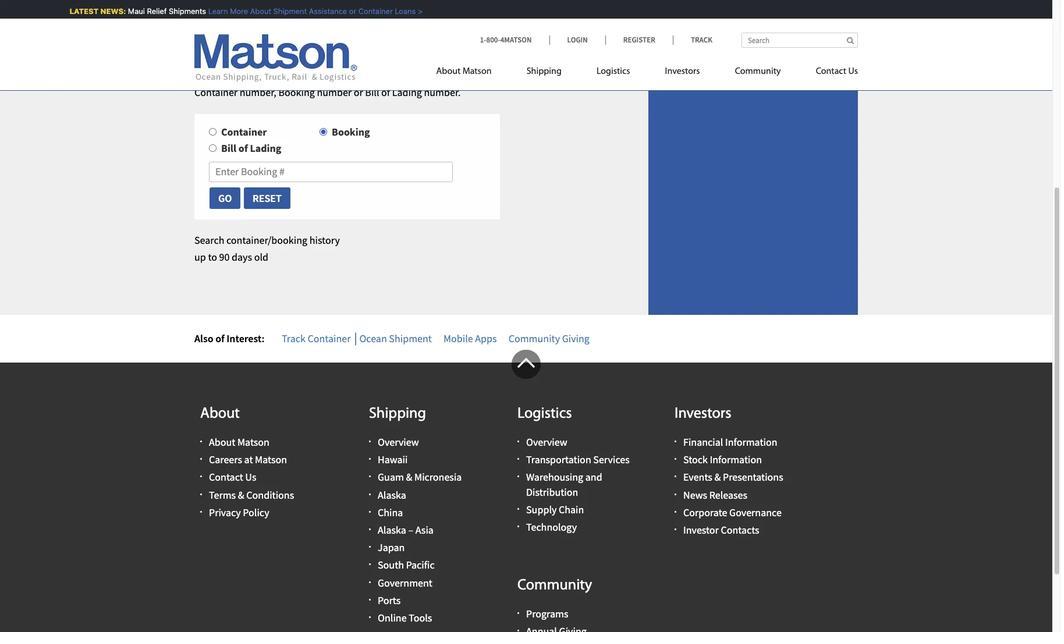 Task type: vqa. For each thing, say whether or not it's contained in the screenshot.
BKG
no



Task type: locate. For each thing, give the bounding box(es) containing it.
1 vertical spatial us
[[245, 471, 256, 484]]

container
[[353, 52, 394, 65], [469, 69, 511, 82]]

& inside overview hawaii guam & micronesia alaska china alaska – asia japan south pacific government ports online tools
[[406, 471, 412, 484]]

community
[[735, 67, 781, 76], [509, 332, 560, 345], [518, 578, 592, 594]]

logistics link
[[579, 61, 648, 85]]

provides
[[564, 52, 602, 65]]

is
[[542, 69, 549, 82]]

investors
[[665, 67, 700, 76], [675, 407, 732, 422]]

bill down user
[[365, 85, 379, 99]]

1 horizontal spatial bill
[[365, 85, 379, 99]]

0 horizontal spatial booking
[[279, 85, 315, 99]]

lading
[[392, 85, 422, 99], [250, 142, 281, 155]]

1 vertical spatial shipping
[[369, 407, 426, 422]]

track for track container │ocean shipment
[[282, 332, 306, 345]]

matson
[[463, 67, 492, 76], [238, 435, 270, 449], [255, 453, 287, 466]]

contact us link down careers
[[209, 471, 256, 484]]

1 vertical spatial contact us link
[[209, 471, 256, 484]]

without
[[233, 69, 267, 82]]

basic
[[604, 52, 627, 65]]

track up investors link
[[691, 35, 713, 45]]

information up stock information link
[[725, 435, 777, 449]]

chain
[[559, 503, 584, 516]]

0 vertical spatial logistics
[[597, 67, 630, 76]]

overview
[[378, 435, 419, 449], [526, 435, 567, 449]]

1 vertical spatial status
[[513, 69, 540, 82]]

about matson link for the shipping link
[[436, 61, 509, 85]]

&
[[406, 471, 412, 484], [715, 471, 721, 484], [238, 488, 244, 502]]

investors up the financial
[[675, 407, 732, 422]]

about matson link up careers at matson "link"
[[209, 435, 270, 449]]

investors down track "link"
[[665, 67, 700, 76]]

1 vertical spatial information
[[710, 453, 762, 466]]

assistance
[[305, 6, 343, 16]]

1 horizontal spatial track
[[691, 35, 713, 45]]

1 vertical spatial or
[[392, 69, 402, 82]]

1 vertical spatial logistics
[[518, 407, 572, 422]]

information
[[725, 435, 777, 449], [710, 453, 762, 466]]

1 vertical spatial track
[[282, 332, 306, 345]]

also
[[194, 332, 213, 345]]

terms
[[209, 488, 236, 502]]

track
[[691, 35, 713, 45], [282, 332, 306, 345]]

container left "loans"
[[354, 6, 388, 16]]

for a high level status of where your container currently is, ocean shipment tracking provides basic visibility without the requirement of a user id or password. the container status is accessible by container number, booking number or bill of lading number.
[[194, 52, 627, 99]]

logistics
[[597, 67, 630, 76], [518, 407, 572, 422]]

stock information link
[[683, 453, 762, 466]]

more
[[226, 6, 244, 16]]

alaska up japan
[[378, 523, 406, 537]]

backtop image
[[512, 350, 541, 379]]

events
[[683, 471, 713, 484]]

0 horizontal spatial or
[[345, 6, 352, 16]]

1 horizontal spatial shipping
[[527, 67, 562, 76]]

investors link
[[648, 61, 718, 85]]

logistics down basic
[[597, 67, 630, 76]]

alaska down "guam"
[[378, 488, 406, 502]]

shipping down the tracking
[[527, 67, 562, 76]]

shipping up hawaii
[[369, 407, 426, 422]]

1 vertical spatial investors
[[675, 407, 732, 422]]

0 horizontal spatial track
[[282, 332, 306, 345]]

1 horizontal spatial about matson link
[[436, 61, 509, 85]]

1 horizontal spatial overview link
[[526, 435, 567, 449]]

1 vertical spatial matson
[[238, 435, 270, 449]]

shipment down '1-800-4matson' at the top of page
[[480, 52, 523, 65]]

Enter Booking # text field
[[209, 162, 453, 182]]

bill inside "for a high level status of where your container currently is, ocean shipment tracking provides basic visibility without the requirement of a user id or password. the container status is accessible by container number, booking number or bill of lading number."
[[365, 85, 379, 99]]

1 vertical spatial about matson link
[[209, 435, 270, 449]]

None search field
[[742, 33, 858, 48]]

container/booking
[[226, 234, 307, 247]]

0 vertical spatial contact us link
[[799, 61, 858, 85]]

1 horizontal spatial container
[[469, 69, 511, 82]]

0 horizontal spatial status
[[262, 52, 289, 65]]

overview up hawaii
[[378, 435, 419, 449]]

tools
[[409, 611, 432, 625]]

Container radio
[[209, 128, 217, 135]]

1 horizontal spatial contact
[[816, 67, 846, 76]]

a right for
[[211, 52, 216, 65]]

lading down password. on the left top of the page
[[392, 85, 422, 99]]

accessible
[[551, 69, 595, 82]]

0 horizontal spatial &
[[238, 488, 244, 502]]

0 vertical spatial shipment
[[269, 6, 302, 16]]

bill of lading
[[221, 142, 281, 155]]

1 overview link from the left
[[378, 435, 419, 449]]

overview up transportation
[[526, 435, 567, 449]]

matson right at
[[255, 453, 287, 466]]

status up the
[[262, 52, 289, 65]]

currently
[[397, 52, 436, 65]]

community up programs link
[[518, 578, 592, 594]]

alaska – asia link
[[378, 523, 434, 537]]

community up backtop image
[[509, 332, 560, 345]]

2 vertical spatial community
[[518, 578, 592, 594]]

1 vertical spatial a
[[354, 69, 359, 82]]

0 horizontal spatial a
[[211, 52, 216, 65]]

hawaii
[[378, 453, 408, 466]]

1 vertical spatial shipment
[[480, 52, 523, 65]]

1 horizontal spatial logistics
[[597, 67, 630, 76]]

1 vertical spatial booking
[[332, 125, 370, 138]]

terms & conditions link
[[209, 488, 294, 502]]

or
[[345, 6, 352, 16], [392, 69, 402, 82], [354, 85, 363, 99]]

Booking radio
[[320, 128, 327, 135]]

2 overview from the left
[[526, 435, 567, 449]]

mobile apps link
[[444, 332, 497, 345]]

1 alaska from the top
[[378, 488, 406, 502]]

>
[[413, 6, 418, 16]]

0 vertical spatial contact
[[816, 67, 846, 76]]

Search search field
[[742, 33, 858, 48]]

overview link up transportation
[[526, 435, 567, 449]]

1 horizontal spatial overview
[[526, 435, 567, 449]]

0 horizontal spatial contact
[[209, 471, 243, 484]]

us up terms & conditions link
[[245, 471, 256, 484]]

0 vertical spatial investors
[[665, 67, 700, 76]]

and
[[586, 471, 602, 484]]

0 horizontal spatial shipment
[[269, 6, 302, 16]]

1 horizontal spatial booking
[[332, 125, 370, 138]]

contact down careers
[[209, 471, 243, 484]]

conditions
[[246, 488, 294, 502]]

1 vertical spatial contact
[[209, 471, 243, 484]]

community down 'search' search field at the top right
[[735, 67, 781, 76]]

0 horizontal spatial about matson link
[[209, 435, 270, 449]]

guam & micronesia link
[[378, 471, 462, 484]]

transportation services link
[[526, 453, 630, 466]]

us down the search image
[[848, 67, 858, 76]]

2 horizontal spatial shipment
[[480, 52, 523, 65]]

learn
[[204, 6, 224, 16]]

or right id
[[392, 69, 402, 82]]

warehousing and distribution link
[[526, 471, 602, 499]]

1 vertical spatial container
[[469, 69, 511, 82]]

0 horizontal spatial overview link
[[378, 435, 419, 449]]

news releases link
[[683, 488, 748, 502]]

lading right bill of lading radio
[[250, 142, 281, 155]]

0 vertical spatial us
[[848, 67, 858, 76]]

a
[[211, 52, 216, 65], [354, 69, 359, 82]]

0 vertical spatial shipping
[[527, 67, 562, 76]]

warehousing
[[526, 471, 583, 484]]

of
[[291, 52, 299, 65], [343, 69, 351, 82], [381, 85, 390, 99], [239, 142, 248, 155], [215, 332, 225, 345]]

1 horizontal spatial status
[[513, 69, 540, 82]]

overview inside overview hawaii guam & micronesia alaska china alaska – asia japan south pacific government ports online tools
[[378, 435, 419, 449]]

community inside top menu navigation
[[735, 67, 781, 76]]

contacts
[[721, 523, 760, 537]]

2 vertical spatial or
[[354, 85, 363, 99]]

status left is
[[513, 69, 540, 82]]

1 overview from the left
[[378, 435, 419, 449]]

id
[[382, 69, 390, 82]]

careers
[[209, 453, 242, 466]]

1 horizontal spatial us
[[848, 67, 858, 76]]

matson down ocean
[[463, 67, 492, 76]]

None button
[[209, 187, 241, 210], [243, 187, 291, 210], [209, 187, 241, 210], [243, 187, 291, 210]]

south
[[378, 559, 404, 572]]

of right bill of lading radio
[[239, 142, 248, 155]]

1 horizontal spatial lading
[[392, 85, 422, 99]]

Bill of Lading radio
[[209, 145, 217, 152]]

0 horizontal spatial logistics
[[518, 407, 572, 422]]

0 vertical spatial matson
[[463, 67, 492, 76]]

contact us link down the search image
[[799, 61, 858, 85]]

or down user
[[354, 85, 363, 99]]

container down the visibility
[[194, 85, 238, 99]]

or right assistance
[[345, 6, 352, 16]]

about
[[246, 6, 267, 16], [436, 67, 461, 76], [200, 407, 240, 422], [209, 435, 235, 449]]

container right the
[[469, 69, 511, 82]]

overview link up hawaii
[[378, 435, 419, 449]]

1 horizontal spatial shipment
[[389, 332, 432, 345]]

bill right bill of lading radio
[[221, 142, 236, 155]]

0 vertical spatial about matson link
[[436, 61, 509, 85]]

booking right booking radio
[[332, 125, 370, 138]]

& right "guam"
[[406, 471, 412, 484]]

corporate governance link
[[683, 506, 782, 519]]

user
[[361, 69, 380, 82]]

events & presentations link
[[683, 471, 783, 484]]

1 vertical spatial community
[[509, 332, 560, 345]]

0 vertical spatial a
[[211, 52, 216, 65]]

1 vertical spatial lading
[[250, 142, 281, 155]]

by
[[597, 69, 608, 82]]

corporate
[[683, 506, 727, 519]]

a left user
[[354, 69, 359, 82]]

1 horizontal spatial or
[[354, 85, 363, 99]]

shipment right │ocean
[[389, 332, 432, 345]]

0 vertical spatial track
[[691, 35, 713, 45]]

community giving
[[509, 332, 590, 345]]

0 horizontal spatial bill
[[221, 142, 236, 155]]

requirement
[[286, 69, 341, 82]]

information up events & presentations link
[[710, 453, 762, 466]]

about inside about matson link
[[436, 67, 461, 76]]

about for about matson
[[436, 67, 461, 76]]

2 vertical spatial shipment
[[389, 332, 432, 345]]

about for about
[[200, 407, 240, 422]]

2 overview link from the left
[[526, 435, 567, 449]]

of down id
[[381, 85, 390, 99]]

0 vertical spatial booking
[[279, 85, 315, 99]]

lading inside "for a high level status of where your container currently is, ocean shipment tracking provides basic visibility without the requirement of a user id or password. the container status is accessible by container number, booking number or bill of lading number."
[[392, 85, 422, 99]]

latest news: maui relief shipments learn more about shipment assistance or container loans >
[[65, 6, 418, 16]]

contact down 'search' search field at the top right
[[816, 67, 846, 76]]

0 vertical spatial bill
[[365, 85, 379, 99]]

overview link
[[378, 435, 419, 449], [526, 435, 567, 449]]

shipments
[[164, 6, 202, 16]]

0 horizontal spatial overview
[[378, 435, 419, 449]]

for
[[194, 52, 209, 65]]

booking down requirement in the left of the page
[[279, 85, 315, 99]]

& inside financial information stock information events & presentations news releases corporate governance investor contacts
[[715, 471, 721, 484]]

maui
[[124, 6, 140, 16]]

login link
[[549, 35, 605, 45]]

status
[[262, 52, 289, 65], [513, 69, 540, 82]]

0 vertical spatial container
[[353, 52, 394, 65]]

about inside about matson careers at matson contact us terms & conditions privacy policy
[[209, 435, 235, 449]]

& up news releases link
[[715, 471, 721, 484]]

1 horizontal spatial &
[[406, 471, 412, 484]]

pacific
[[406, 559, 435, 572]]

password.
[[404, 69, 449, 82]]

track right interest: at the left
[[282, 332, 306, 345]]

footer
[[0, 350, 1053, 632]]

about matson link down 1-
[[436, 61, 509, 85]]

us inside top menu navigation
[[848, 67, 858, 76]]

0 vertical spatial status
[[262, 52, 289, 65]]

overview inside overview transportation services warehousing and distribution supply chain technology
[[526, 435, 567, 449]]

section
[[640, 0, 867, 315]]

track container │ocean shipment link
[[282, 332, 432, 345]]

0 vertical spatial lading
[[392, 85, 422, 99]]

logistics up transportation
[[518, 407, 572, 422]]

overview hawaii guam & micronesia alaska china alaska – asia japan south pacific government ports online tools
[[378, 435, 462, 625]]

japan link
[[378, 541, 405, 554]]

0 horizontal spatial us
[[245, 471, 256, 484]]

0 vertical spatial alaska
[[378, 488, 406, 502]]

matson inside top menu navigation
[[463, 67, 492, 76]]

0 vertical spatial community
[[735, 67, 781, 76]]

2 horizontal spatial &
[[715, 471, 721, 484]]

shipment left assistance
[[269, 6, 302, 16]]

1 vertical spatial alaska
[[378, 523, 406, 537]]

china
[[378, 506, 403, 519]]

search image
[[847, 37, 854, 44]]

2 alaska from the top
[[378, 523, 406, 537]]

distribution
[[526, 485, 578, 499]]

container up user
[[353, 52, 394, 65]]

& up privacy policy 'link'
[[238, 488, 244, 502]]

0 horizontal spatial lading
[[250, 142, 281, 155]]

1 vertical spatial bill
[[221, 142, 236, 155]]

matson up at
[[238, 435, 270, 449]]



Task type: describe. For each thing, give the bounding box(es) containing it.
apps
[[475, 332, 497, 345]]

800-
[[486, 35, 500, 45]]

of left the where
[[291, 52, 299, 65]]

1 horizontal spatial a
[[354, 69, 359, 82]]

investor contacts link
[[683, 523, 760, 537]]

1 horizontal spatial contact us link
[[799, 61, 858, 85]]

news
[[683, 488, 707, 502]]

about for about matson careers at matson contact us terms & conditions privacy policy
[[209, 435, 235, 449]]

at
[[244, 453, 253, 466]]

logistics inside top menu navigation
[[597, 67, 630, 76]]

ports
[[378, 594, 401, 607]]

about matson careers at matson contact us terms & conditions privacy policy
[[209, 435, 294, 519]]

container inside "for a high level status of where your container currently is, ocean shipment tracking provides basic visibility without the requirement of a user id or password. the container status is accessible by container number, booking number or bill of lading number."
[[194, 85, 238, 99]]

1-800-4matson
[[480, 35, 532, 45]]

register link
[[605, 35, 673, 45]]

overview for hawaii
[[378, 435, 419, 449]]

number,
[[240, 85, 276, 99]]

container left │ocean
[[308, 332, 351, 345]]

contact inside about matson careers at matson contact us terms & conditions privacy policy
[[209, 471, 243, 484]]

online
[[378, 611, 407, 625]]

where
[[302, 52, 329, 65]]

0 vertical spatial or
[[345, 6, 352, 16]]

–
[[408, 523, 413, 537]]

overview transportation services warehousing and distribution supply chain technology
[[526, 435, 630, 534]]

investors inside top menu navigation
[[665, 67, 700, 76]]

shipping link
[[509, 61, 579, 85]]

japan
[[378, 541, 405, 554]]

number
[[317, 85, 352, 99]]

contact us
[[816, 67, 858, 76]]

1-800-4matson link
[[480, 35, 549, 45]]

technology
[[526, 520, 577, 534]]

the
[[451, 69, 467, 82]]

to
[[208, 250, 217, 264]]

& inside about matson careers at matson contact us terms & conditions privacy policy
[[238, 488, 244, 502]]

releases
[[710, 488, 748, 502]]

track for track "link"
[[691, 35, 713, 45]]

overview link for logistics
[[526, 435, 567, 449]]

governance
[[729, 506, 782, 519]]

top menu navigation
[[436, 61, 858, 85]]

giving
[[562, 332, 590, 345]]

supply
[[526, 503, 557, 516]]

technology link
[[526, 520, 577, 534]]

shipping inside top menu navigation
[[527, 67, 562, 76]]

careers at matson link
[[209, 453, 287, 466]]

financial information link
[[683, 435, 777, 449]]

micronesia
[[415, 471, 462, 484]]

government
[[378, 576, 433, 589]]

0 horizontal spatial shipping
[[369, 407, 426, 422]]

level
[[240, 52, 260, 65]]

online tools link
[[378, 611, 432, 625]]

login
[[567, 35, 588, 45]]

matson for about matson careers at matson contact us terms & conditions privacy policy
[[238, 435, 270, 449]]

2 vertical spatial matson
[[255, 453, 287, 466]]

up
[[194, 250, 206, 264]]

booking inside "for a high level status of where your container currently is, ocean shipment tracking provides basic visibility without the requirement of a user id or password. the container status is accessible by container number, booking number or bill of lading number."
[[279, 85, 315, 99]]

about matson link for careers at matson "link"
[[209, 435, 270, 449]]

tracking
[[525, 52, 562, 65]]

matson for about matson
[[463, 67, 492, 76]]

financial
[[683, 435, 723, 449]]

contact inside top menu navigation
[[816, 67, 846, 76]]

0 horizontal spatial container
[[353, 52, 394, 65]]

news:
[[96, 6, 122, 16]]

hawaii link
[[378, 453, 408, 466]]

search container/booking history up to 90 days old
[[194, 234, 340, 264]]

track container │ocean shipment
[[282, 332, 432, 345]]

transportation
[[526, 453, 591, 466]]

high
[[218, 52, 238, 65]]

ports link
[[378, 594, 401, 607]]

track link
[[673, 35, 713, 45]]

your
[[331, 52, 351, 65]]

relief
[[143, 6, 162, 16]]

programs link
[[526, 607, 568, 620]]

0 horizontal spatial contact us link
[[209, 471, 256, 484]]

latest
[[65, 6, 94, 16]]

old
[[254, 250, 268, 264]]

visibility
[[194, 69, 231, 82]]

privacy policy link
[[209, 506, 269, 519]]

2 horizontal spatial or
[[392, 69, 402, 82]]

privacy
[[209, 506, 241, 519]]

overview link for shipping
[[378, 435, 419, 449]]

of right also
[[215, 332, 225, 345]]

asia
[[415, 523, 434, 537]]

services
[[593, 453, 630, 466]]

shipment inside "for a high level status of where your container currently is, ocean shipment tracking provides basic visibility without the requirement of a user id or password. the container status is accessible by container number, booking number or bill of lading number."
[[480, 52, 523, 65]]

history
[[310, 234, 340, 247]]

register
[[623, 35, 655, 45]]

government link
[[378, 576, 433, 589]]

of down your
[[343, 69, 351, 82]]

blue matson logo with ocean, shipping, truck, rail and logistics written beneath it. image
[[194, 34, 357, 82]]

guam
[[378, 471, 404, 484]]

days
[[232, 250, 252, 264]]

0 vertical spatial information
[[725, 435, 777, 449]]

financial information stock information events & presentations news releases corporate governance investor contacts
[[683, 435, 783, 537]]

container up the 'bill of lading'
[[221, 125, 267, 138]]

presentations
[[723, 471, 783, 484]]

policy
[[243, 506, 269, 519]]

footer containing about
[[0, 350, 1053, 632]]

investor
[[683, 523, 719, 537]]

1-
[[480, 35, 486, 45]]

community link
[[718, 61, 799, 85]]

│ocean
[[353, 332, 387, 345]]

about matson
[[436, 67, 492, 76]]

us inside about matson careers at matson contact us terms & conditions privacy policy
[[245, 471, 256, 484]]

overview for transportation
[[526, 435, 567, 449]]



